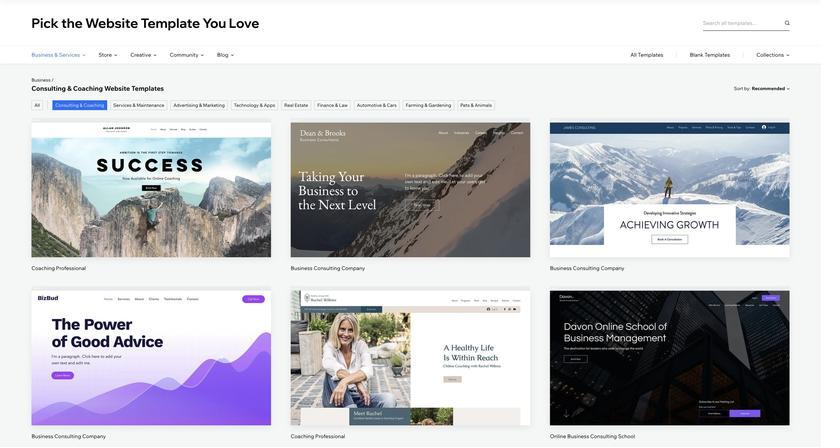 Task type: locate. For each thing, give the bounding box(es) containing it.
1 vertical spatial consulting & coaching website templates - coaching professional image
[[291, 291, 531, 426]]

& for technology & apps
[[260, 102, 263, 108]]

real
[[284, 102, 294, 108]]

1 horizontal spatial templates
[[638, 51, 664, 58]]

categories by subject element
[[31, 46, 234, 64]]

view button inside online business consulting school group
[[655, 363, 686, 379]]

Search search field
[[703, 15, 790, 31]]

consulting & coaching website templates - online business consulting school image
[[550, 291, 790, 426]]

edit inside button
[[665, 345, 675, 352]]

& for consulting & coaching website templates
[[67, 84, 72, 92]]

coaching
[[73, 84, 103, 92], [84, 102, 104, 108], [31, 265, 55, 272], [291, 433, 314, 440]]

consulting & coaching website templates - business consulting company image
[[291, 123, 531, 257], [550, 123, 790, 257], [31, 291, 271, 426]]

templates
[[638, 51, 664, 58], [705, 51, 730, 58], [132, 84, 164, 92]]

2 horizontal spatial company
[[601, 265, 625, 272]]

1 horizontal spatial services
[[113, 102, 132, 108]]

automotive & cars link
[[354, 100, 400, 110]]

2 horizontal spatial business consulting company group
[[550, 118, 790, 272]]

coaching professional
[[31, 265, 86, 272], [291, 433, 345, 440]]

0 horizontal spatial business consulting company
[[31, 433, 106, 440]]

apps
[[264, 102, 275, 108]]

services left the maintenance
[[113, 102, 132, 108]]

consulting & coaching website templates - coaching professional image for the bottommost coaching professional group
[[291, 291, 531, 426]]

1 vertical spatial all
[[34, 102, 40, 108]]

0 horizontal spatial business consulting company group
[[31, 286, 271, 440]]

1 horizontal spatial professional
[[315, 433, 345, 440]]

view
[[145, 199, 157, 206], [405, 199, 417, 206], [664, 199, 676, 206], [145, 368, 157, 374], [405, 368, 417, 374], [664, 368, 676, 374]]

business inside group
[[568, 433, 589, 440]]

1 horizontal spatial business consulting company
[[291, 265, 365, 272]]

& for business & services
[[54, 51, 58, 58]]

edit
[[146, 177, 156, 184], [406, 177, 416, 184], [665, 177, 675, 184], [146, 345, 156, 352], [406, 345, 416, 352], [665, 345, 675, 352]]

business /
[[31, 77, 54, 83]]

edit for leftmost business consulting company group's consulting & coaching website templates - business consulting company image
[[146, 345, 156, 352]]

farming & gardening link
[[403, 100, 454, 110]]

1 horizontal spatial all
[[631, 51, 637, 58]]

1 horizontal spatial consulting & coaching website templates - business consulting company image
[[291, 123, 531, 257]]

0 vertical spatial all
[[631, 51, 637, 58]]

2 horizontal spatial business consulting company
[[550, 265, 625, 272]]

services & maintenance link
[[110, 100, 167, 110]]

automotive & cars
[[357, 102, 397, 108]]

farming & gardening
[[406, 102, 451, 108]]

the
[[61, 15, 83, 31]]

2 horizontal spatial consulting & coaching website templates - business consulting company image
[[550, 123, 790, 257]]

consulting & coaching website templates
[[31, 84, 164, 92]]

edit button
[[136, 172, 167, 188], [395, 172, 426, 188], [655, 172, 686, 188], [136, 341, 167, 356], [395, 341, 426, 356], [655, 341, 686, 356]]

community
[[170, 51, 199, 58]]

0 horizontal spatial coaching professional group
[[31, 118, 271, 272]]

0 horizontal spatial professional
[[56, 265, 86, 272]]

1 vertical spatial coaching professional
[[291, 433, 345, 440]]

1 horizontal spatial consulting & coaching website templates - coaching professional image
[[291, 291, 531, 426]]

1 horizontal spatial coaching professional group
[[291, 286, 531, 440]]

services
[[59, 51, 80, 58], [113, 102, 132, 108]]

0 vertical spatial professional
[[56, 265, 86, 272]]

& for pets & animals
[[471, 102, 474, 108]]

real estate
[[284, 102, 308, 108]]

edit for topmost coaching professional group consulting & coaching website templates - coaching professional image
[[146, 177, 156, 184]]

marketing
[[203, 102, 225, 108]]

0 horizontal spatial services
[[59, 51, 80, 58]]

view inside view popup button
[[664, 368, 676, 374]]

consulting & coaching website templates - coaching professional image
[[31, 123, 271, 257], [291, 291, 531, 426]]

edit button inside online business consulting school group
[[655, 341, 686, 356]]

advertising
[[174, 102, 198, 108]]

0 vertical spatial services
[[59, 51, 80, 58]]

services down "the"
[[59, 51, 80, 58]]

consulting
[[31, 84, 66, 92], [55, 102, 79, 108], [314, 265, 340, 272], [573, 265, 600, 272], [54, 433, 81, 440], [591, 433, 617, 440]]

company
[[342, 265, 365, 272], [601, 265, 625, 272], [82, 433, 106, 440]]

0 horizontal spatial all
[[34, 102, 40, 108]]

services & maintenance
[[113, 102, 164, 108]]

maintenance
[[137, 102, 164, 108]]

professional for the bottommost coaching professional group
[[315, 433, 345, 440]]

business consulting company
[[291, 265, 365, 272], [550, 265, 625, 272], [31, 433, 106, 440]]

&
[[54, 51, 58, 58], [67, 84, 72, 92], [80, 102, 83, 108], [133, 102, 136, 108], [199, 102, 202, 108], [260, 102, 263, 108], [335, 102, 338, 108], [383, 102, 386, 108], [425, 102, 428, 108], [471, 102, 474, 108]]

blog
[[217, 51, 229, 58]]

business
[[31, 51, 53, 58], [31, 77, 51, 83], [291, 265, 313, 272], [550, 265, 572, 272], [31, 433, 53, 440], [568, 433, 589, 440]]

& for services & maintenance
[[133, 102, 136, 108]]

0 horizontal spatial consulting & coaching website templates - business consulting company image
[[31, 291, 271, 426]]

consulting & coaching
[[55, 102, 104, 108]]

sort by:
[[734, 85, 751, 91]]

2 horizontal spatial templates
[[705, 51, 730, 58]]

consulting & coaching link
[[52, 100, 107, 110]]

website up services & maintenance link
[[104, 84, 130, 92]]

edit for the consulting & coaching website templates - online business consulting school 'image'
[[665, 345, 675, 352]]

website up store
[[85, 15, 138, 31]]

view button
[[136, 195, 167, 210], [395, 195, 426, 210], [655, 195, 686, 210], [136, 363, 167, 379], [395, 363, 426, 379], [655, 363, 686, 379]]

company for the middle business consulting company group
[[342, 265, 365, 272]]

advertising & marketing
[[174, 102, 225, 108]]

1 vertical spatial professional
[[315, 433, 345, 440]]

& for finance & law
[[335, 102, 338, 108]]

farming
[[406, 102, 424, 108]]

online business consulting school group
[[550, 286, 790, 440]]

creative
[[131, 51, 151, 58]]

online
[[550, 433, 566, 440]]

1 horizontal spatial company
[[342, 265, 365, 272]]

all templates link
[[631, 46, 664, 64]]

finance & law link
[[315, 100, 351, 110]]

consulting inside online business consulting school group
[[591, 433, 617, 440]]

consulting & coaching website templates - coaching professional image for topmost coaching professional group
[[31, 123, 271, 257]]

None search field
[[703, 15, 790, 31]]

professional
[[56, 265, 86, 272], [315, 433, 345, 440]]

pets & animals link
[[458, 100, 495, 110]]

all inside generic categories element
[[631, 51, 637, 58]]

business consulting company group
[[291, 118, 531, 272], [550, 118, 790, 272], [31, 286, 271, 440]]

technology & apps link
[[231, 100, 278, 110]]

& inside categories by subject "element"
[[54, 51, 58, 58]]

by:
[[745, 85, 751, 91]]

law
[[339, 102, 348, 108]]

0 horizontal spatial coaching professional
[[31, 265, 86, 272]]

website
[[85, 15, 138, 31], [104, 84, 130, 92]]

business consulting company for leftmost business consulting company group
[[31, 433, 106, 440]]

0 vertical spatial consulting & coaching website templates - coaching professional image
[[31, 123, 271, 257]]

0 horizontal spatial consulting & coaching website templates - coaching professional image
[[31, 123, 271, 257]]

consulting & coaching website templates - business consulting company image for the middle business consulting company group
[[291, 123, 531, 257]]

all
[[631, 51, 637, 58], [34, 102, 40, 108]]

advertising & marketing link
[[171, 100, 228, 110]]

company for leftmost business consulting company group
[[82, 433, 106, 440]]

0 horizontal spatial company
[[82, 433, 106, 440]]

consulting inside consulting & coaching link
[[55, 102, 79, 108]]

coaching professional group
[[31, 118, 271, 272], [291, 286, 531, 440]]



Task type: vqa. For each thing, say whether or not it's contained in the screenshot.
Edit button associated with middle 'Business Consulting Company' group
yes



Task type: describe. For each thing, give the bounding box(es) containing it.
view for the consulting & coaching website templates - online business consulting school 'image'
[[664, 368, 676, 374]]

edit for consulting & coaching website templates - business consulting company image corresponding to the middle business consulting company group
[[406, 177, 416, 184]]

business & services
[[31, 51, 80, 58]]

edit for consulting & coaching website templates - business consulting company image corresponding to right business consulting company group
[[665, 177, 675, 184]]

templates for all templates
[[638, 51, 664, 58]]

finance & law
[[317, 102, 348, 108]]

pets & animals
[[461, 102, 492, 108]]

company for right business consulting company group
[[601, 265, 625, 272]]

& for automotive & cars
[[383, 102, 386, 108]]

professional for topmost coaching professional group
[[56, 265, 86, 272]]

1 horizontal spatial business consulting company group
[[291, 118, 531, 272]]

all templates
[[631, 51, 664, 58]]

store
[[99, 51, 112, 58]]

blank
[[690, 51, 704, 58]]

pets
[[461, 102, 470, 108]]

view for leftmost business consulting company group's consulting & coaching website templates - business consulting company image
[[145, 368, 157, 374]]

business consulting company for right business consulting company group
[[550, 265, 625, 272]]

pick the website template you love
[[31, 15, 259, 31]]

templates for blank templates
[[705, 51, 730, 58]]

& for consulting & coaching
[[80, 102, 83, 108]]

recommended
[[752, 86, 785, 91]]

all for all templates
[[631, 51, 637, 58]]

edit for consulting & coaching website templates - coaching professional image for the bottommost coaching professional group
[[406, 345, 416, 352]]

1 vertical spatial services
[[113, 102, 132, 108]]

consulting & coaching website templates - business consulting company image for leftmost business consulting company group
[[31, 291, 271, 426]]

blank templates
[[690, 51, 730, 58]]

technology
[[234, 102, 259, 108]]

cars
[[387, 102, 397, 108]]

services inside categories by subject "element"
[[59, 51, 80, 58]]

online business consulting school
[[550, 433, 635, 440]]

business inside categories by subject "element"
[[31, 51, 53, 58]]

& for advertising & marketing
[[199, 102, 202, 108]]

technology & apps
[[234, 102, 275, 108]]

gardening
[[429, 102, 451, 108]]

school
[[618, 433, 635, 440]]

all for all
[[34, 102, 40, 108]]

you
[[203, 15, 226, 31]]

0 horizontal spatial templates
[[132, 84, 164, 92]]

template
[[141, 15, 200, 31]]

finance
[[317, 102, 334, 108]]

estate
[[295, 102, 308, 108]]

animals
[[475, 102, 492, 108]]

/
[[52, 77, 54, 83]]

0 vertical spatial coaching professional
[[31, 265, 86, 272]]

sort
[[734, 85, 744, 91]]

business link
[[31, 77, 51, 83]]

1 vertical spatial coaching professional group
[[291, 286, 531, 440]]

collections
[[757, 51, 784, 58]]

real estate link
[[281, 100, 311, 110]]

generic categories element
[[631, 46, 790, 64]]

0 vertical spatial coaching professional group
[[31, 118, 271, 272]]

view for consulting & coaching website templates - business consulting company image corresponding to right business consulting company group
[[664, 199, 676, 206]]

blank templates link
[[690, 46, 730, 64]]

& for farming & gardening
[[425, 102, 428, 108]]

business consulting company for the middle business consulting company group
[[291, 265, 365, 272]]

view for topmost coaching professional group consulting & coaching website templates - coaching professional image
[[145, 199, 157, 206]]

pick
[[31, 15, 59, 31]]

view for consulting & coaching website templates - coaching professional image for the bottommost coaching professional group
[[405, 368, 417, 374]]

0 vertical spatial website
[[85, 15, 138, 31]]

1 vertical spatial website
[[104, 84, 130, 92]]

1 horizontal spatial coaching professional
[[291, 433, 345, 440]]

view for consulting & coaching website templates - business consulting company image corresponding to the middle business consulting company group
[[405, 199, 417, 206]]

all link
[[31, 100, 43, 110]]

consulting & coaching website templates - business consulting company image for right business consulting company group
[[550, 123, 790, 257]]

automotive
[[357, 102, 382, 108]]

categories. use the left and right arrow keys to navigate the menu element
[[0, 46, 821, 64]]

love
[[229, 15, 259, 31]]

coaching inside consulting & coaching link
[[84, 102, 104, 108]]



